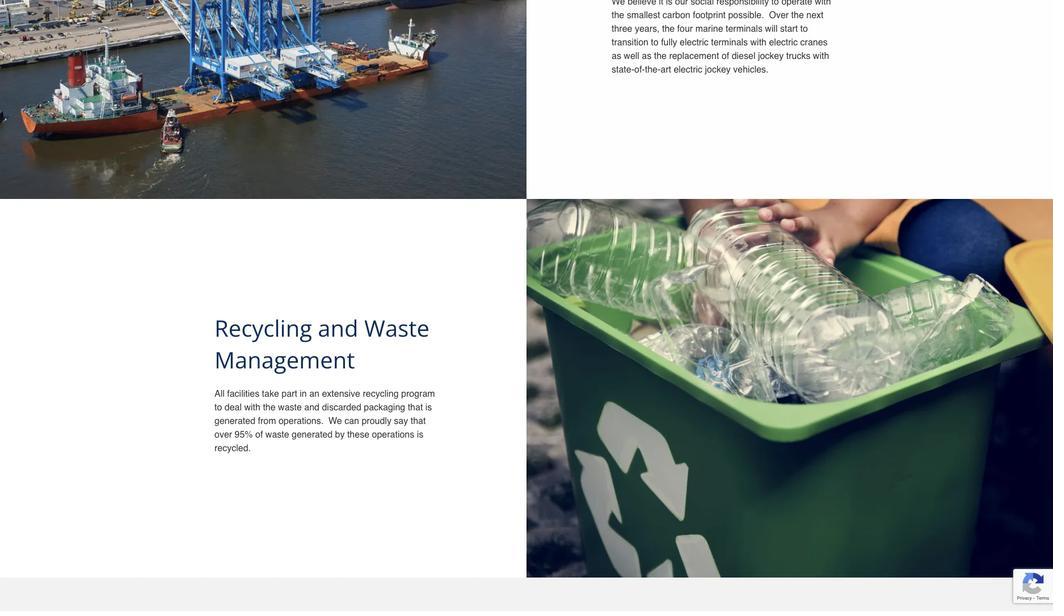 Task type: describe. For each thing, give the bounding box(es) containing it.
four
[[678, 24, 693, 34]]

by
[[335, 430, 345, 441]]

to right start
[[801, 24, 808, 34]]

it
[[659, 0, 664, 7]]

1 as from the left
[[612, 51, 622, 61]]

of inside we believe it is our social responsibility to operate with the smallest carbon footprint possible.  over the next three years, the four marine terminals will start to transition to fully electric terminals with electric cranes as well as the replacement of diesel jockey trucks with state-of-the-art electric jockey vehicles.
[[722, 51, 730, 61]]

believe
[[628, 0, 657, 7]]

electric up replacement on the right top of the page
[[680, 38, 709, 48]]

the-
[[645, 65, 661, 75]]

extensive
[[322, 390, 360, 400]]

0 horizontal spatial jockey
[[705, 65, 731, 75]]

years,
[[635, 24, 660, 34]]

we
[[612, 0, 625, 7]]

of inside all facilities take part in an extensive recycling program to deal with the waste and discarded packaging that is generated from operations.  we can proudly say that over 95% of waste generated by these operations is recycled.
[[255, 430, 263, 441]]

0 vertical spatial waste
[[278, 403, 302, 413]]

discarded
[[322, 403, 361, 413]]

an
[[309, 390, 320, 400]]

art
[[661, 65, 671, 75]]

part
[[282, 390, 297, 400]]

deal
[[225, 403, 242, 413]]

1 vertical spatial is
[[426, 403, 432, 413]]

electric down replacement on the right top of the page
[[674, 65, 703, 75]]

0 vertical spatial generated
[[215, 417, 255, 427]]

diesel
[[732, 51, 756, 61]]

transition
[[612, 38, 649, 48]]

all facilities take part in an extensive recycling program to deal with the waste and discarded packaging that is generated from operations.  we can proudly say that over 95% of waste generated by these operations is recycled.
[[215, 390, 435, 454]]

95%
[[235, 430, 253, 441]]

1 vertical spatial that
[[411, 417, 426, 427]]

say
[[394, 417, 408, 427]]

possible.
[[729, 10, 764, 21]]

and inside all facilities take part in an extensive recycling program to deal with the waste and discarded packaging that is generated from operations.  we can proudly say that over 95% of waste generated by these operations is recycled.
[[304, 403, 320, 413]]

the up art
[[654, 51, 667, 61]]

with down will
[[751, 38, 767, 48]]

fully
[[661, 38, 678, 48]]

with down cranes
[[813, 51, 829, 61]]

these
[[347, 430, 370, 441]]

of-
[[635, 65, 645, 75]]

2 vertical spatial is
[[417, 430, 424, 441]]

our
[[675, 0, 688, 7]]

social
[[691, 0, 714, 7]]

the down we
[[612, 10, 625, 21]]

recycled.
[[215, 444, 251, 454]]

smallest
[[627, 10, 660, 21]]

recycling
[[363, 390, 399, 400]]



Task type: locate. For each thing, give the bounding box(es) containing it.
recycling
[[215, 313, 312, 344]]

with
[[815, 0, 831, 7], [751, 38, 767, 48], [813, 51, 829, 61], [244, 403, 261, 413]]

terminals up diesel
[[711, 38, 748, 48]]

the inside all facilities take part in an extensive recycling program to deal with the waste and discarded packaging that is generated from operations.  we can proudly say that over 95% of waste generated by these operations is recycled.
[[263, 403, 276, 413]]

waste down the 'from'
[[266, 430, 289, 441]]

from
[[258, 417, 276, 427]]

with up next
[[815, 0, 831, 7]]

responsibility
[[717, 0, 769, 7]]

with down facilities
[[244, 403, 261, 413]]

of
[[722, 51, 730, 61], [255, 430, 263, 441]]

all
[[215, 390, 225, 400]]

operations.
[[279, 417, 324, 427]]

1 horizontal spatial as
[[642, 51, 652, 61]]

waste
[[364, 313, 430, 344]]

is down program
[[426, 403, 432, 413]]

operate
[[782, 0, 813, 7]]

electric down start
[[769, 38, 798, 48]]

0 horizontal spatial is
[[417, 430, 424, 441]]

jockey down replacement on the right top of the page
[[705, 65, 731, 75]]

1 vertical spatial jockey
[[705, 65, 731, 75]]

1 vertical spatial of
[[255, 430, 263, 441]]

marine
[[696, 24, 723, 34]]

management
[[215, 345, 355, 376]]

over
[[215, 430, 232, 441]]

is right 'operations'
[[417, 430, 424, 441]]

0 horizontal spatial generated
[[215, 417, 255, 427]]

well
[[624, 51, 640, 61]]

1 horizontal spatial generated
[[292, 430, 333, 441]]

trucks
[[787, 51, 811, 61]]

0 vertical spatial terminals
[[726, 24, 763, 34]]

as up the-
[[642, 51, 652, 61]]

0 vertical spatial of
[[722, 51, 730, 61]]

of left diesel
[[722, 51, 730, 61]]

jockey up "vehicles."
[[758, 51, 784, 61]]

take
[[262, 390, 279, 400]]

is inside we believe it is our social responsibility to operate with the smallest carbon footprint possible.  over the next three years, the four marine terminals will start to transition to fully electric terminals with electric cranes as well as the replacement of diesel jockey trucks with state-of-the-art electric jockey vehicles.
[[666, 0, 673, 7]]

packaging
[[364, 403, 405, 413]]

and inside recycling and waste management
[[318, 313, 359, 344]]

waste
[[278, 403, 302, 413], [266, 430, 289, 441]]

to left operate on the top right of page
[[772, 0, 779, 7]]

is right it at the top right of page
[[666, 0, 673, 7]]

we believe it is our social responsibility to operate with the smallest carbon footprint possible.  over the next three years, the four marine terminals will start to transition to fully electric terminals with electric cranes as well as the replacement of diesel jockey trucks with state-of-the-art electric jockey vehicles.
[[612, 0, 831, 75]]

waste down part
[[278, 403, 302, 413]]

to left fully
[[651, 38, 659, 48]]

electric
[[680, 38, 709, 48], [769, 38, 798, 48], [674, 65, 703, 75]]

1 horizontal spatial is
[[426, 403, 432, 413]]

can
[[345, 417, 359, 427]]

0 horizontal spatial of
[[255, 430, 263, 441]]

1 horizontal spatial of
[[722, 51, 730, 61]]

jockey
[[758, 51, 784, 61], [705, 65, 731, 75]]

is
[[666, 0, 673, 7], [426, 403, 432, 413], [417, 430, 424, 441]]

of right "95%"
[[255, 430, 263, 441]]

1 vertical spatial terminals
[[711, 38, 748, 48]]

as up state-
[[612, 51, 622, 61]]

0 horizontal spatial as
[[612, 51, 622, 61]]

as
[[612, 51, 622, 61], [642, 51, 652, 61]]

carbon
[[663, 10, 691, 21]]

the
[[612, 10, 625, 21], [792, 10, 804, 21], [662, 24, 675, 34], [654, 51, 667, 61], [263, 403, 276, 413]]

the down take
[[263, 403, 276, 413]]

the up fully
[[662, 24, 675, 34]]

vehicles.
[[734, 65, 769, 75]]

replacement
[[669, 51, 719, 61]]

to down all
[[215, 403, 222, 413]]

generated down deal
[[215, 417, 255, 427]]

1 vertical spatial generated
[[292, 430, 333, 441]]

generated
[[215, 417, 255, 427], [292, 430, 333, 441]]

footprint
[[693, 10, 726, 21]]

terminals down possible.
[[726, 24, 763, 34]]

1 horizontal spatial jockey
[[758, 51, 784, 61]]

with inside all facilities take part in an extensive recycling program to deal with the waste and discarded packaging that is generated from operations.  we can proudly say that over 95% of waste generated by these operations is recycled.
[[244, 403, 261, 413]]

start
[[781, 24, 798, 34]]

three
[[612, 24, 633, 34]]

0 vertical spatial that
[[408, 403, 423, 413]]

2 as from the left
[[642, 51, 652, 61]]

facilities
[[227, 390, 259, 400]]

terminals
[[726, 24, 763, 34], [711, 38, 748, 48]]

recycling and waste management
[[215, 313, 430, 376]]

1 vertical spatial and
[[304, 403, 320, 413]]

0 vertical spatial and
[[318, 313, 359, 344]]

that down program
[[408, 403, 423, 413]]

cranes
[[801, 38, 828, 48]]

2 horizontal spatial is
[[666, 0, 673, 7]]

the down operate on the top right of page
[[792, 10, 804, 21]]

program
[[401, 390, 435, 400]]

generated down operations.
[[292, 430, 333, 441]]

proudly
[[362, 417, 392, 427]]

1 vertical spatial waste
[[266, 430, 289, 441]]

state-
[[612, 65, 635, 75]]

operations
[[372, 430, 415, 441]]

0 vertical spatial jockey
[[758, 51, 784, 61]]

in
[[300, 390, 307, 400]]

and
[[318, 313, 359, 344], [304, 403, 320, 413]]

will
[[765, 24, 778, 34]]

that
[[408, 403, 423, 413], [411, 417, 426, 427]]

next
[[807, 10, 824, 21]]

to inside all facilities take part in an extensive recycling program to deal with the waste and discarded packaging that is generated from operations.  we can proudly say that over 95% of waste generated by these operations is recycled.
[[215, 403, 222, 413]]

0 vertical spatial is
[[666, 0, 673, 7]]

that right say
[[411, 417, 426, 427]]

to
[[772, 0, 779, 7], [801, 24, 808, 34], [651, 38, 659, 48], [215, 403, 222, 413]]



Task type: vqa. For each thing, say whether or not it's contained in the screenshot.
"jockey"
yes



